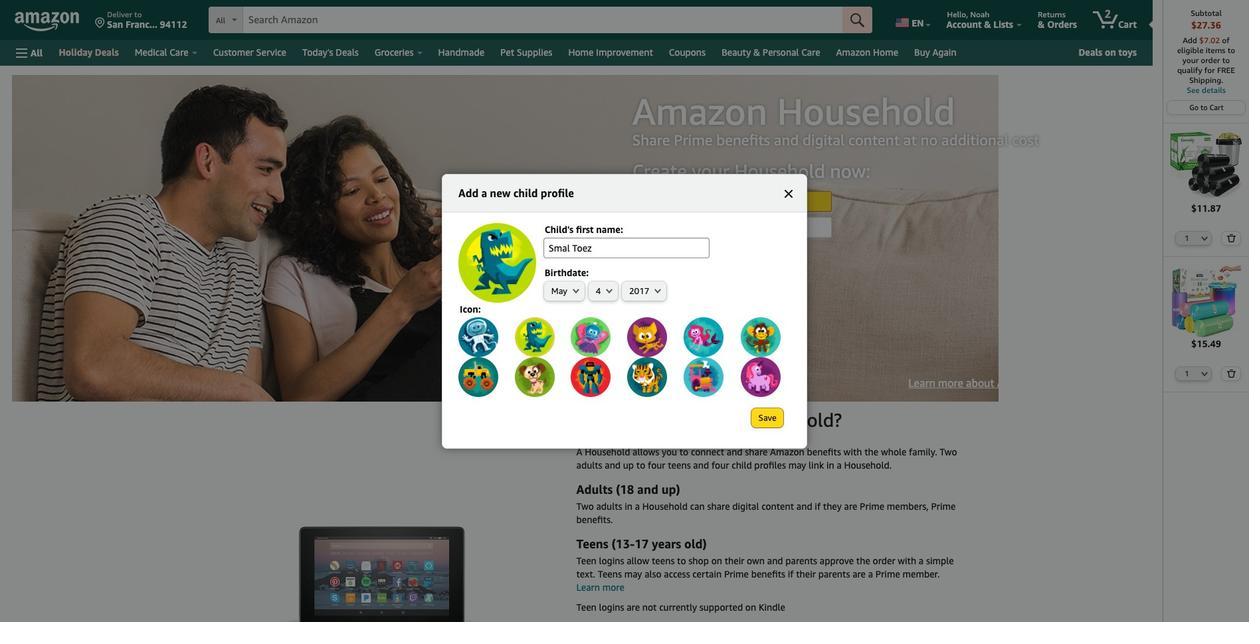 Task type: vqa. For each thing, say whether or not it's contained in the screenshot.
Save: at top right
no



Task type: locate. For each thing, give the bounding box(es) containing it.
and right own
[[768, 556, 784, 567]]

dropdown image for 2017
[[655, 288, 662, 294]]

to right deliver
[[134, 9, 142, 19]]

may inside the teens (13-17 years old) teen logins allow teens to shop on their own and parents approve the order with a simple text. teens may also access certain prime benefits if their parents are a prime member. learn more
[[625, 569, 643, 580]]

the right approve
[[857, 556, 871, 567]]

add for add $7.02
[[1184, 35, 1198, 45]]

today's
[[302, 47, 334, 58]]

years
[[652, 537, 682, 552]]

1 horizontal spatial dropdown image
[[655, 288, 662, 294]]

dropdown image
[[573, 288, 580, 294], [1202, 372, 1209, 377]]

four down allows
[[648, 460, 666, 471]]

0 horizontal spatial home
[[569, 47, 594, 58]]

connect
[[691, 447, 725, 458]]

0 horizontal spatial share
[[708, 501, 730, 513]]

0 horizontal spatial your
[[692, 160, 730, 182]]

0 vertical spatial add
[[1184, 35, 1198, 45]]

parents
[[786, 556, 818, 567], [819, 569, 851, 580]]

amazon household share prime benefits and digital content at no additional cost
[[633, 89, 1040, 149]]

today's deals
[[302, 47, 359, 58]]

adults up the benefits.
[[597, 501, 623, 513]]

on left kindle
[[746, 602, 757, 614]]

1 vertical spatial cart
[[1210, 103, 1224, 112]]

certain
[[693, 569, 722, 580]]

two up the benefits.
[[577, 501, 594, 513]]

& right beauty
[[754, 47, 761, 58]]

94112‌
[[160, 19, 187, 30]]

and
[[774, 132, 799, 149], [727, 447, 743, 458], [605, 460, 621, 471], [694, 460, 710, 471], [638, 483, 659, 497], [797, 501, 813, 513], [768, 556, 784, 567]]

content down profiles
[[762, 501, 795, 513]]

all up customer
[[216, 15, 226, 25]]

prime right share
[[674, 132, 713, 149]]

1 teen from the top
[[577, 556, 597, 567]]

deliver to san franc... 94112‌
[[107, 9, 187, 30]]

add for add a new child profile
[[459, 186, 479, 200]]

add a child link
[[735, 218, 832, 238]]

if inside adults (18 and up) two adults in a household can share digital content and if they are prime members, prime benefits.
[[815, 501, 821, 513]]

0 horizontal spatial care
[[170, 47, 189, 58]]

0 horizontal spatial in
[[625, 501, 633, 513]]

0 vertical spatial cart
[[1119, 19, 1138, 30]]

& for beauty
[[754, 47, 761, 58]]

0 vertical spatial your
[[1183, 55, 1199, 65]]

0 horizontal spatial dropdown image
[[607, 288, 613, 294]]

2 horizontal spatial dropdown image
[[1202, 236, 1209, 241]]

teen up text.
[[577, 556, 597, 567]]

1 horizontal spatial deals
[[336, 47, 359, 58]]

supported
[[700, 602, 743, 614]]

deals down san
[[95, 47, 119, 58]]

None text field
[[544, 238, 710, 258]]

and left up in the bottom of the page
[[605, 460, 621, 471]]

1 vertical spatial learn
[[577, 582, 600, 594]]

learn more link
[[577, 582, 625, 594]]

prime
[[674, 132, 713, 149], [860, 501, 885, 513], [932, 501, 956, 513], [725, 569, 749, 580], [876, 569, 901, 580]]

order down $7.02 on the right top of the page
[[1202, 55, 1221, 65]]

cart
[[1119, 19, 1138, 30], [1210, 103, 1224, 112]]

approve
[[820, 556, 854, 567]]

1 vertical spatial logins
[[599, 602, 625, 614]]

link
[[809, 460, 825, 471]]

learn left about
[[909, 377, 936, 390]]

2017
[[630, 286, 650, 296]]

simple
[[927, 556, 955, 567]]

home
[[569, 47, 594, 58], [874, 47, 899, 58]]

0 horizontal spatial &
[[754, 47, 761, 58]]

add left new
[[459, 186, 479, 200]]

are left not
[[627, 602, 640, 614]]

are right they
[[845, 501, 858, 513]]

0 horizontal spatial digital
[[733, 501, 760, 513]]

lists
[[994, 19, 1014, 30]]

0 horizontal spatial child
[[514, 186, 538, 200]]

a right link
[[837, 460, 842, 471]]

1 vertical spatial child
[[732, 460, 752, 471]]

0 vertical spatial logins
[[599, 556, 625, 567]]

learn down text.
[[577, 582, 600, 594]]

0 vertical spatial learn
[[909, 377, 936, 390]]

four
[[648, 460, 666, 471], [712, 460, 730, 471]]

benefits up link
[[807, 447, 842, 458]]

content left at
[[849, 132, 900, 149]]

1 vertical spatial in
[[625, 501, 633, 513]]

logins down '(13-'
[[599, 556, 625, 567]]

0 horizontal spatial dropdown image
[[573, 288, 580, 294]]

teen logins are not currently supported on kindle
[[577, 602, 786, 614]]

0 horizontal spatial on
[[712, 556, 723, 567]]

and up the create your household now:
[[774, 132, 799, 149]]

digital
[[803, 132, 845, 149], [733, 501, 760, 513]]

2 vertical spatial add
[[761, 222, 777, 233]]

home left buy at the right top of the page
[[874, 47, 899, 58]]

teens (13-17 years old) teen logins allow teens to shop on their own and parents approve the order with a simple text. teens may also access certain prime benefits if their parents are a prime member. learn more
[[577, 537, 955, 594]]

0 vertical spatial the
[[865, 447, 879, 458]]

a up the "17"
[[635, 501, 640, 513]]

0 horizontal spatial more
[[603, 582, 625, 594]]

teens up also
[[652, 556, 675, 567]]

order
[[1202, 55, 1221, 65], [873, 556, 896, 567]]

on up certain
[[712, 556, 723, 567]]

0 vertical spatial may
[[789, 460, 807, 471]]

3 deals from the left
[[1079, 47, 1103, 58]]

toys
[[1119, 47, 1138, 58]]

old)
[[685, 537, 707, 552]]

1 vertical spatial digital
[[733, 501, 760, 513]]

to inside deliver to san franc... 94112‌
[[134, 9, 142, 19]]

0 horizontal spatial four
[[648, 460, 666, 471]]

1 horizontal spatial share
[[745, 447, 768, 458]]

dropdown image for 1
[[1202, 372, 1209, 377]]

1 vertical spatial all
[[31, 47, 43, 58]]

0 vertical spatial more
[[939, 377, 964, 390]]

1 horizontal spatial two
[[940, 447, 958, 458]]

order right approve
[[873, 556, 896, 567]]

1 vertical spatial order
[[873, 556, 896, 567]]

0 horizontal spatial parents
[[786, 556, 818, 567]]

2 care from the left
[[802, 47, 821, 58]]

care right 'personal'
[[802, 47, 821, 58]]

benefits inside a household allows you to connect and share amazon benefits with the whole family. two adults and up to four teens and four child profiles may link in a household.
[[807, 447, 842, 458]]

0 vertical spatial share
[[745, 447, 768, 458]]

amazon inside navigation navigation
[[837, 47, 871, 58]]

learn more about amazon households
[[909, 377, 1096, 390]]

a
[[577, 447, 583, 458]]

1 horizontal spatial home
[[874, 47, 899, 58]]

teens
[[577, 537, 609, 552], [598, 569, 622, 580]]

1 horizontal spatial may
[[789, 460, 807, 471]]

add left child
[[761, 222, 777, 233]]

are inside the teens (13-17 years old) teen logins allow teens to shop on their own and parents approve the order with a simple text. teens may also access certain prime benefits if their parents are a prime member. learn more
[[853, 569, 866, 580]]

child's
[[545, 224, 574, 235]]

1 four from the left
[[648, 460, 666, 471]]

0 vertical spatial all
[[216, 15, 226, 25]]

1 horizontal spatial content
[[849, 132, 900, 149]]

allows
[[633, 447, 660, 458]]

on inside deals on toys 'link'
[[1106, 47, 1117, 58]]

1 vertical spatial adults
[[597, 501, 623, 513]]

1 vertical spatial may
[[625, 569, 643, 580]]

1 horizontal spatial your
[[1183, 55, 1199, 65]]

beauty & personal care link
[[714, 43, 829, 62]]

an
[[644, 410, 665, 431]]

add inside add a child link
[[761, 222, 777, 233]]

0 vertical spatial digital
[[803, 132, 845, 149]]

all
[[216, 15, 226, 25], [31, 47, 43, 58]]

deals left the toys
[[1079, 47, 1103, 58]]

1 horizontal spatial in
[[827, 460, 835, 471]]

two right family.
[[940, 447, 958, 458]]

pet supplies link
[[493, 43, 561, 62]]

with up household.
[[844, 447, 863, 458]]

None submit
[[843, 7, 873, 33], [752, 409, 784, 428], [843, 7, 873, 33], [752, 409, 784, 428]]

subtotal $27.36
[[1192, 8, 1223, 31]]

0 horizontal spatial may
[[625, 569, 643, 580]]

and right connect
[[727, 447, 743, 458]]

dropdown image right may
[[573, 288, 580, 294]]

buy
[[915, 47, 931, 58]]

0 vertical spatial adults
[[577, 460, 603, 471]]

1 vertical spatial their
[[797, 569, 816, 580]]

of
[[1223, 35, 1231, 45]]

noah
[[971, 9, 990, 19]]

order inside the teens (13-17 years old) teen logins allow teens to shop on their own and parents approve the order with a simple text. teens may also access certain prime benefits if their parents are a prime member. learn more
[[873, 556, 896, 567]]

parents left approve
[[786, 556, 818, 567]]

teen down learn more link
[[577, 602, 597, 614]]

your right create
[[692, 160, 730, 182]]

teens down you
[[668, 460, 691, 471]]

1 left delete image
[[1186, 234, 1190, 242]]

household up up in the bottom of the page
[[585, 447, 631, 458]]

cart right 2
[[1119, 19, 1138, 30]]

dropdown image left delete icon
[[1202, 372, 1209, 377]]

1 horizontal spatial with
[[898, 556, 917, 567]]

on left the toys
[[1106, 47, 1117, 58]]

customer service
[[213, 47, 287, 58]]

1 vertical spatial are
[[853, 569, 866, 580]]

in right link
[[827, 460, 835, 471]]

1 horizontal spatial all
[[216, 15, 226, 25]]

in inside a household allows you to connect and share amazon benefits with the whole family. two adults and up to four teens and four child profiles may link in a household.
[[827, 460, 835, 471]]

if
[[815, 501, 821, 513], [788, 569, 794, 580]]

adults (18 and up) two adults in a household can share digital content and if they are prime members, prime benefits.
[[577, 483, 956, 526]]

and right (18
[[638, 483, 659, 497]]

supplies
[[517, 47, 553, 58]]

0 vertical spatial parents
[[786, 556, 818, 567]]

2 vertical spatial benefits
[[752, 569, 786, 580]]

amazon home link
[[829, 43, 907, 62]]

1 horizontal spatial add
[[761, 222, 777, 233]]

content inside "amazon household share prime benefits and digital content at no additional cost"
[[849, 132, 900, 149]]

1 horizontal spatial digital
[[803, 132, 845, 149]]

content
[[849, 132, 900, 149], [762, 501, 795, 513]]

whole
[[882, 447, 907, 458]]

0 horizontal spatial all
[[31, 47, 43, 58]]

care right 'medical'
[[170, 47, 189, 58]]

dropdown image right 2017
[[655, 288, 662, 294]]

share up profiles
[[745, 447, 768, 458]]

deals right today's
[[336, 47, 359, 58]]

0 horizontal spatial their
[[725, 556, 745, 567]]

four down connect
[[712, 460, 730, 471]]

1 vertical spatial content
[[762, 501, 795, 513]]

1 deals from the left
[[95, 47, 119, 58]]

returns
[[1039, 9, 1066, 19]]

2 horizontal spatial deals
[[1079, 47, 1103, 58]]

0 horizontal spatial order
[[873, 556, 896, 567]]

0 horizontal spatial if
[[788, 569, 794, 580]]

teens down the benefits.
[[577, 537, 609, 552]]

2 horizontal spatial on
[[1106, 47, 1117, 58]]

1 vertical spatial with
[[898, 556, 917, 567]]

child right new
[[514, 186, 538, 200]]

1 horizontal spatial &
[[985, 19, 992, 30]]

0 horizontal spatial learn
[[577, 582, 600, 594]]

to right up in the bottom of the page
[[637, 460, 646, 471]]

1 vertical spatial teen
[[577, 602, 597, 614]]

2 horizontal spatial &
[[1039, 19, 1045, 30]]

improvement
[[596, 47, 653, 58]]

more
[[939, 377, 964, 390], [603, 582, 625, 594]]

& for returns
[[1039, 19, 1045, 30]]

may down allow
[[625, 569, 643, 580]]

add left $7.02 on the right top of the page
[[1184, 35, 1198, 45]]

digital inside adults (18 and up) two adults in a household can share digital content and if they are prime members, prime benefits.
[[733, 501, 760, 513]]

1 horizontal spatial four
[[712, 460, 730, 471]]

the
[[865, 447, 879, 458], [857, 556, 871, 567]]

hello, noah
[[948, 9, 990, 19]]

0 vertical spatial content
[[849, 132, 900, 149]]

two inside a household allows you to connect and share amazon benefits with the whole family. two adults and up to four teens and four child profiles may link in a household.
[[940, 447, 958, 458]]

digital down profiles
[[733, 501, 760, 513]]

a left new
[[482, 186, 487, 200]]

parents down approve
[[819, 569, 851, 580]]

dropdown image for 4
[[607, 288, 613, 294]]

learn
[[909, 377, 936, 390], [577, 582, 600, 594]]

0 vertical spatial dropdown image
[[573, 288, 580, 294]]

in
[[827, 460, 835, 471], [625, 501, 633, 513]]

share
[[633, 132, 670, 149]]

0 vertical spatial benefits
[[717, 132, 771, 149]]

all down amazon 'image'
[[31, 47, 43, 58]]

1 left delete icon
[[1186, 370, 1190, 378]]

pet supplies
[[501, 47, 553, 58]]

household down up)
[[643, 501, 688, 513]]

0 horizontal spatial add
[[459, 186, 479, 200]]

1 vertical spatial share
[[708, 501, 730, 513]]

allow
[[627, 556, 650, 567]]

benefits
[[717, 132, 771, 149], [807, 447, 842, 458], [752, 569, 786, 580]]

to up "access" on the bottom right of the page
[[678, 556, 687, 567]]

1 vertical spatial two
[[577, 501, 594, 513]]

1 vertical spatial add
[[459, 186, 479, 200]]

and down connect
[[694, 460, 710, 471]]

benefits inside "amazon household share prime benefits and digital content at no additional cost"
[[717, 132, 771, 149]]

1 for $11.87
[[1186, 234, 1190, 242]]

your inside of eligible items to your order to qualify for free shipping.
[[1183, 55, 1199, 65]]

home left improvement
[[569, 47, 594, 58]]

1 horizontal spatial dropdown image
[[1202, 372, 1209, 377]]

with up the member.
[[898, 556, 917, 567]]

deals for today's deals
[[336, 47, 359, 58]]

0 vertical spatial 1
[[1186, 234, 1190, 242]]

1 vertical spatial on
[[712, 556, 723, 567]]

delete image
[[1227, 234, 1237, 242]]

1 horizontal spatial parents
[[819, 569, 851, 580]]

pet
[[501, 47, 515, 58]]

2 1 from the top
[[1186, 370, 1190, 378]]

logins down learn more link
[[599, 602, 625, 614]]

are
[[845, 501, 858, 513], [853, 569, 866, 580], [627, 602, 640, 614]]

digital up now:
[[803, 132, 845, 149]]

teens up learn more link
[[598, 569, 622, 580]]

dropdown image left delete image
[[1202, 236, 1209, 241]]

of eligible items to your order to qualify for free shipping.
[[1178, 35, 1236, 85]]

1 vertical spatial teens
[[652, 556, 675, 567]]

0 vertical spatial in
[[827, 460, 835, 471]]

may left link
[[789, 460, 807, 471]]

may
[[789, 460, 807, 471], [625, 569, 643, 580]]

2 teen from the top
[[577, 602, 597, 614]]

amazon inside "amazon household share prime benefits and digital content at no additional cost"
[[633, 89, 768, 133]]

0 horizontal spatial deals
[[95, 47, 119, 58]]

& inside returns & orders
[[1039, 19, 1045, 30]]

a left child
[[779, 222, 784, 233]]

prime inside "amazon household share prime benefits and digital content at no additional cost"
[[674, 132, 713, 149]]

shop
[[689, 556, 709, 567]]

& left orders
[[1039, 19, 1045, 30]]

dropdown image
[[1202, 236, 1209, 241], [607, 288, 613, 294], [655, 288, 662, 294]]

buy again
[[915, 47, 957, 58]]

prime left the member.
[[876, 569, 901, 580]]

1 1 from the top
[[1186, 234, 1190, 242]]

your left for
[[1183, 55, 1199, 65]]

2 deals from the left
[[336, 47, 359, 58]]

share right can
[[708, 501, 730, 513]]

add inside navigation navigation
[[1184, 35, 1198, 45]]

adults down a
[[577, 460, 603, 471]]

additional
[[942, 132, 1009, 149]]

the inside the teens (13-17 years old) teen logins allow teens to shop on their own and parents approve the order with a simple text. teens may also access certain prime benefits if their parents are a prime member. learn more
[[857, 556, 871, 567]]

child left profiles
[[732, 460, 752, 471]]

0 vertical spatial teen
[[577, 556, 597, 567]]

1 vertical spatial if
[[788, 569, 794, 580]]

0 horizontal spatial with
[[844, 447, 863, 458]]

0 vertical spatial order
[[1202, 55, 1221, 65]]

1 vertical spatial more
[[603, 582, 625, 594]]

(13-
[[612, 537, 635, 552]]

access
[[664, 569, 691, 580]]

1 logins from the top
[[599, 556, 625, 567]]

are down approve
[[853, 569, 866, 580]]

1 vertical spatial your
[[692, 160, 730, 182]]

household down amazon home link
[[777, 89, 956, 133]]

& left lists
[[985, 19, 992, 30]]

child
[[514, 186, 538, 200], [732, 460, 752, 471]]

2 logins from the top
[[599, 602, 625, 614]]

to right items
[[1228, 45, 1236, 55]]

cart down the details
[[1210, 103, 1224, 112]]

kindle
[[759, 602, 786, 614]]

0 vertical spatial with
[[844, 447, 863, 458]]

benefits down own
[[752, 569, 786, 580]]

$11.87
[[1192, 203, 1222, 214]]

learn inside the teens (13-17 years old) teen logins allow teens to shop on their own and parents approve the order with a simple text. teens may also access certain prime benefits if their parents are a prime member. learn more
[[577, 582, 600, 594]]

dropdown image right 4
[[607, 288, 613, 294]]

0 vertical spatial their
[[725, 556, 745, 567]]

benefits up the create your household now:
[[717, 132, 771, 149]]

1 horizontal spatial order
[[1202, 55, 1221, 65]]

see details link
[[1171, 85, 1243, 95]]

0 horizontal spatial two
[[577, 501, 594, 513]]

add
[[1184, 35, 1198, 45], [459, 186, 479, 200], [761, 222, 777, 233]]

the up household.
[[865, 447, 879, 458]]

amazon
[[837, 47, 871, 58], [633, 89, 768, 133], [998, 377, 1037, 390], [670, 410, 739, 431], [771, 447, 805, 458]]

in down (18
[[625, 501, 633, 513]]

may
[[552, 286, 568, 296]]

if inside the teens (13-17 years old) teen logins allow teens to shop on their own and parents approve the order with a simple text. teens may also access certain prime benefits if their parents are a prime member. learn more
[[788, 569, 794, 580]]

their
[[725, 556, 745, 567], [797, 569, 816, 580]]



Task type: describe. For each thing, give the bounding box(es) containing it.
subtotal
[[1192, 8, 1223, 18]]

deals inside 'link'
[[1079, 47, 1103, 58]]

1 horizontal spatial learn
[[909, 377, 936, 390]]

child inside a household allows you to connect and share amazon benefits with the whole family. two adults and up to four teens and four child profiles may link in a household.
[[732, 460, 752, 471]]

save
[[759, 413, 777, 423]]

and left they
[[797, 501, 813, 513]]

deals on toys
[[1079, 47, 1138, 58]]

to inside the teens (13-17 years old) teen logins allow teens to shop on their own and parents approve the order with a simple text. teens may also access certain prime benefits if their parents are a prime member. learn more
[[678, 556, 687, 567]]

1 horizontal spatial more
[[939, 377, 964, 390]]

service
[[256, 47, 287, 58]]

household inside a household allows you to connect and share amazon benefits with the whole family. two adults and up to four teens and four child profiles may link in a household.
[[585, 447, 631, 458]]

logins inside the teens (13-17 years old) teen logins allow teens to shop on their own and parents approve the order with a simple text. teens may also access certain prime benefits if their parents are a prime member. learn more
[[599, 556, 625, 567]]

dropdown image for may
[[573, 288, 580, 294]]

to right you
[[680, 447, 689, 458]]

groceries
[[375, 47, 414, 58]]

profiles
[[755, 460, 787, 471]]

medical
[[135, 47, 167, 58]]

1 horizontal spatial cart
[[1210, 103, 1224, 112]]

shipping.
[[1190, 75, 1224, 85]]

1 home from the left
[[569, 47, 594, 58]]

icon:
[[460, 304, 481, 315]]

0 vertical spatial child
[[514, 186, 538, 200]]

a household allows you to connect and share amazon benefits with the whole family. two adults and up to four teens and four child profiles may link in a household.
[[577, 447, 958, 471]]

0 vertical spatial teens
[[577, 537, 609, 552]]

household.
[[845, 460, 892, 471]]

up)
[[662, 483, 681, 497]]

customer
[[213, 47, 254, 58]]

2 home from the left
[[874, 47, 899, 58]]

eligible
[[1178, 45, 1204, 55]]

first
[[576, 224, 594, 235]]

own
[[747, 556, 765, 567]]

beauty & personal care
[[722, 47, 821, 58]]

learn more about amazon households link
[[909, 377, 1096, 390]]

digital inside "amazon household share prime benefits and digital content at no additional cost"
[[803, 132, 845, 149]]

may inside a household allows you to connect and share amazon benefits with the whole family. two adults and up to four teens and four child profiles may link in a household.
[[789, 460, 807, 471]]

see details
[[1188, 85, 1227, 95]]

details
[[1203, 85, 1227, 95]]

hommaly 1.2 gallon 240 pcs small black trash bags, strong garbage bags, bathroom trash can bin liners unscented, mini plastic bags for office, waste basket liner, fit 3,4.5,6 liters, 0.5,0.8,1,1.2 gal image
[[1171, 129, 1243, 202]]

17
[[635, 537, 649, 552]]

$15.49
[[1192, 339, 1222, 350]]

en link
[[888, 3, 937, 37]]

households
[[1040, 377, 1096, 390]]

1.2 gallon/330pcs strong trash bags colorful clear garbage bags by teivio, bathroom trash can bin liners, small plastic bags for home office kitchen, multicolor image
[[1171, 265, 1243, 338]]

adults inside a household allows you to connect and share amazon benefits with the whole family. two adults and up to four teens and four child profiles may link in a household.
[[577, 460, 603, 471]]

create your household now:
[[633, 160, 871, 182]]

franc...
[[126, 19, 158, 30]]

in inside adults (18 and up) two adults in a household can share digital content and if they are prime members, prime benefits.
[[625, 501, 633, 513]]

birthdate:
[[545, 267, 589, 278]]

currently
[[660, 602, 697, 614]]

household inside adults (18 and up) two adults in a household can share digital content and if they are prime members, prime benefits.
[[643, 501, 688, 513]]

deals on toys link
[[1074, 44, 1143, 61]]

amazon inside a household allows you to connect and share amazon benefits with the whole family. two adults and up to four teens and four child profiles may link in a household.
[[771, 447, 805, 458]]

content inside adults (18 and up) two adults in a household can share digital content and if they are prime members, prime benefits.
[[762, 501, 795, 513]]

go to cart link
[[1168, 101, 1246, 114]]

family.
[[910, 447, 938, 458]]

2 vertical spatial are
[[627, 602, 640, 614]]

all button
[[10, 40, 49, 66]]

order inside of eligible items to your order to qualify for free shipping.
[[1202, 55, 1221, 65]]

qualify
[[1178, 65, 1203, 75]]

1 horizontal spatial on
[[746, 602, 757, 614]]

create
[[633, 160, 687, 182]]

0 horizontal spatial cart
[[1119, 19, 1138, 30]]

delete image
[[1227, 370, 1237, 378]]

dropdown image for 1
[[1202, 236, 1209, 241]]

1 vertical spatial parents
[[819, 569, 851, 580]]

name:
[[597, 224, 624, 235]]

with inside the teens (13-17 years old) teen logins allow teens to shop on their own and parents approve the order with a simple text. teens may also access certain prime benefits if their parents are a prime member. learn more
[[898, 556, 917, 567]]

add $7.02
[[1184, 35, 1223, 45]]

1 horizontal spatial their
[[797, 569, 816, 580]]

free
[[1218, 65, 1236, 75]]

see
[[1188, 85, 1201, 95]]

a left the member.
[[869, 569, 874, 580]]

today's deals link
[[295, 43, 367, 62]]

cost
[[1013, 132, 1040, 149]]

household?
[[744, 410, 843, 431]]

& for account
[[985, 19, 992, 30]]

are inside adults (18 and up) two adults in a household can share digital content and if they are prime members, prime benefits.
[[845, 501, 858, 513]]

close image
[[785, 190, 793, 198]]

more inside the teens (13-17 years old) teen logins allow teens to shop on their own and parents approve the order with a simple text. teens may also access certain prime benefits if their parents are a prime member. learn more
[[603, 582, 625, 594]]

prime right members,
[[932, 501, 956, 513]]

en
[[912, 17, 924, 29]]

go
[[1190, 103, 1200, 112]]

prime down own
[[725, 569, 749, 580]]

about
[[967, 377, 995, 390]]

two inside adults (18 and up) two adults in a household can share digital content and if they are prime members, prime benefits.
[[577, 501, 594, 513]]

to right go
[[1201, 103, 1209, 112]]

san
[[107, 19, 123, 30]]

2 four from the left
[[712, 460, 730, 471]]

text.
[[577, 569, 596, 580]]

Search Amazon text field
[[243, 7, 843, 33]]

deliver
[[107, 9, 132, 19]]

adults inside adults (18 and up) two adults in a household can share digital content and if they are prime members, prime benefits.
[[597, 501, 623, 513]]

is
[[627, 410, 640, 431]]

benefits.
[[577, 515, 613, 526]]

no
[[921, 132, 938, 149]]

also
[[645, 569, 662, 580]]

for
[[1205, 65, 1216, 75]]

1 care from the left
[[170, 47, 189, 58]]

add for add a child
[[761, 222, 777, 233]]

All search field
[[209, 7, 873, 35]]

to right for
[[1223, 55, 1231, 65]]

teens inside a household allows you to connect and share amazon benefits with the whole family. two adults and up to four teens and four child profiles may link in a household.
[[668, 460, 691, 471]]

and inside "amazon household share prime benefits and digital content at no additional cost"
[[774, 132, 799, 149]]

teens inside the teens (13-17 years old) teen logins allow teens to shop on their own and parents approve the order with a simple text. teens may also access certain prime benefits if their parents are a prime member. learn more
[[652, 556, 675, 567]]

1 for $15.49
[[1186, 370, 1190, 378]]

a inside a household allows you to connect and share amazon benefits with the whole family. two adults and up to four teens and four child profiles may link in a household.
[[837, 460, 842, 471]]

all inside "button"
[[31, 47, 43, 58]]

navigation navigation
[[0, 0, 1250, 623]]

again
[[933, 47, 957, 58]]

share inside a household allows you to connect and share amazon benefits with the whole family. two adults and up to four teens and four child profiles may link in a household.
[[745, 447, 768, 458]]

coupons
[[669, 47, 706, 58]]

customer service link
[[205, 43, 295, 62]]

on inside the teens (13-17 years old) teen logins allow teens to shop on their own and parents approve the order with a simple text. teens may also access certain prime benefits if their parents are a prime member. learn more
[[712, 556, 723, 567]]

teen inside the teens (13-17 years old) teen logins allow teens to shop on their own and parents approve the order with a simple text. teens may also access certain prime benefits if their parents are a prime member. learn more
[[577, 556, 597, 567]]

amazon home
[[837, 47, 899, 58]]

what is an amazon household?
[[577, 410, 843, 431]]

(18
[[616, 483, 635, 497]]

hello,
[[948, 9, 969, 19]]

a inside adults (18 and up) two adults in a household can share digital content and if they are prime members, prime benefits.
[[635, 501, 640, 513]]

they
[[824, 501, 842, 513]]

benefits inside the teens (13-17 years old) teen logins allow teens to shop on their own and parents approve the order with a simple text. teens may also access certain prime benefits if their parents are a prime member. learn more
[[752, 569, 786, 580]]

holiday deals
[[59, 47, 119, 58]]

all inside search box
[[216, 15, 226, 25]]

share inside adults (18 and up) two adults in a household can share digital content and if they are prime members, prime benefits.
[[708, 501, 730, 513]]

prime left members,
[[860, 501, 885, 513]]

with inside a household allows you to connect and share amazon benefits with the whole family. two adults and up to four teens and four child profiles may link in a household.
[[844, 447, 863, 458]]

household inside "amazon household share prime benefits and digital content at no additional cost"
[[777, 89, 956, 133]]

handmade link
[[431, 43, 493, 62]]

the inside a household allows you to connect and share amazon benefits with the whole family. two adults and up to four teens and four child profiles may link in a household.
[[865, 447, 879, 458]]

up
[[623, 460, 634, 471]]

medical care link
[[127, 43, 205, 62]]

buy again link
[[907, 43, 965, 62]]

you
[[662, 447, 678, 458]]

amazon image
[[15, 12, 79, 32]]

new
[[490, 186, 511, 200]]

at
[[904, 132, 917, 149]]

account
[[947, 19, 982, 30]]

adults
[[577, 483, 613, 497]]

$27.36
[[1192, 19, 1222, 31]]

deals for holiday deals
[[95, 47, 119, 58]]

add a child
[[761, 222, 806, 233]]

1 vertical spatial teens
[[598, 569, 622, 580]]

items
[[1206, 45, 1226, 55]]

and inside the teens (13-17 years old) teen logins allow teens to shop on their own and parents approve the order with a simple text. teens may also access certain prime benefits if their parents are a prime member. learn more
[[768, 556, 784, 567]]

a up the member.
[[919, 556, 924, 567]]

household up close image
[[735, 160, 826, 182]]

members,
[[887, 501, 929, 513]]



